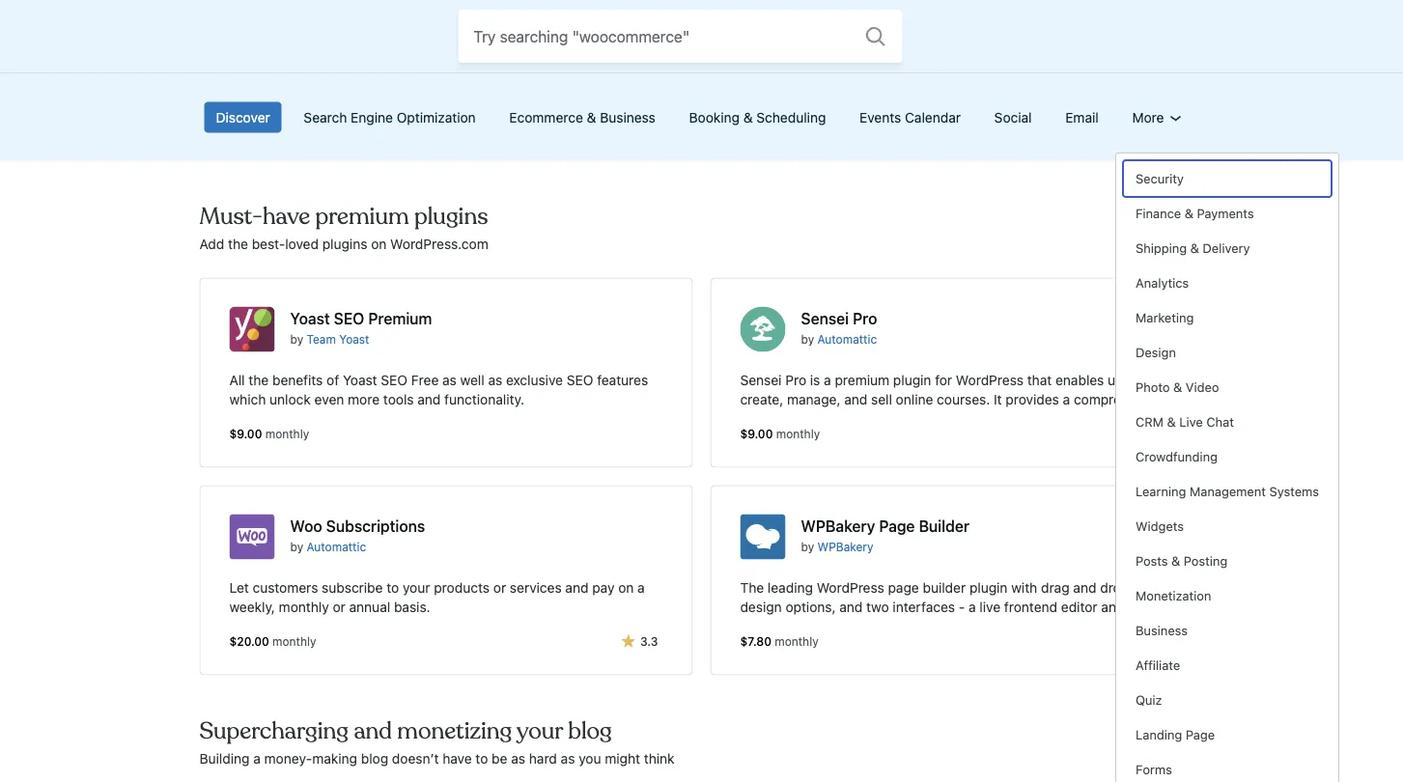 Task type: locate. For each thing, give the bounding box(es) containing it.
affiliate
[[1136, 658, 1181, 673]]

of left the plugins.
[[665, 19, 679, 38]]

as
[[442, 372, 457, 388], [488, 372, 502, 388], [511, 751, 525, 767], [561, 751, 575, 767]]

& inside button
[[1172, 554, 1181, 568]]

1 vertical spatial add
[[199, 236, 224, 252]]

with right site
[[554, 19, 584, 38]]

seo left features
[[567, 372, 593, 388]]

by inside the wpbakery page builder by wpbakery
[[801, 540, 814, 554]]

0 vertical spatial add
[[199, 19, 227, 38]]

0 horizontal spatial $9.00 monthly
[[229, 427, 309, 441]]

0 horizontal spatial seo
[[334, 309, 364, 328]]

3.3
[[640, 635, 658, 649]]

2 browse all link from the top
[[1139, 749, 1204, 769]]

finance
[[1136, 206, 1181, 221]]

a inside supercharging and monetizing your blog building a money-making blog doesn't have to be as hard as you might think
[[253, 751, 261, 767]]

add down must-
[[199, 236, 224, 252]]

your up basis.
[[403, 580, 430, 596]]

all inside all the benefits of yoast seo free as well as exclusive seo features which unlock even more tools and functionality.
[[229, 372, 245, 388]]

to right the integrations
[[472, 19, 486, 38]]

all down the 'finance & payments'
[[1188, 236, 1204, 252]]

0 horizontal spatial the
[[228, 236, 248, 252]]

seo up team
[[334, 309, 364, 328]]

and down wordpress
[[840, 599, 863, 615]]

seo
[[334, 309, 364, 328], [381, 372, 408, 388], [567, 372, 593, 388]]

plugin icon image for wpbakery page builder
[[740, 514, 786, 560]]

yoast up 'more'
[[343, 372, 377, 388]]

1 vertical spatial of
[[327, 372, 339, 388]]

posts & posting button
[[1124, 544, 1331, 579]]

crowdfunding button
[[1124, 439, 1331, 474]]

security
[[1136, 171, 1184, 186]]

1 vertical spatial browse
[[1139, 751, 1185, 767]]

wordpress
[[817, 580, 884, 596]]

affiliate button
[[1124, 648, 1331, 683]]

to up basis.
[[387, 580, 399, 596]]

drag
[[1041, 580, 1070, 596]]

by down woo
[[290, 540, 303, 554]]

yoast up team
[[290, 309, 330, 328]]

on inside must-have premium plugins add the best-loved plugins on wordpress.com
[[371, 236, 387, 252]]

0 horizontal spatial have
[[263, 202, 310, 231]]

open search image
[[851, 20, 900, 52]]

& right posts
[[1172, 554, 1181, 568]]

ecommerce & business button
[[494, 94, 671, 141]]

browse all down landing page
[[1139, 751, 1204, 767]]

team
[[307, 333, 336, 346]]

on right pay
[[618, 580, 634, 596]]

to
[[472, 19, 486, 38], [387, 580, 399, 596], [476, 751, 488, 767]]

hard
[[529, 751, 557, 767]]

1 vertical spatial page
[[1186, 728, 1215, 742]]

all down landing page
[[1188, 751, 1204, 767]]

the inside must-have premium plugins add the best-loved plugins on wordpress.com
[[228, 236, 248, 252]]

0 horizontal spatial page
[[879, 517, 915, 535]]

to inside let customers subscribe to your products or services and pay on a weekly, monthly or annual basis.
[[387, 580, 399, 596]]

2 vertical spatial to
[[476, 751, 488, 767]]

0 vertical spatial wpbakery
[[801, 517, 875, 535]]

and
[[355, 19, 381, 38], [418, 391, 441, 407], [565, 580, 589, 596], [1073, 580, 1097, 596], [840, 599, 863, 615], [1101, 599, 1125, 615], [354, 717, 392, 746]]

analytics button
[[1124, 266, 1331, 300]]

& for live
[[1167, 415, 1176, 429]]

supercharging
[[199, 717, 349, 746]]

leading
[[768, 580, 813, 596]]

0 horizontal spatial with
[[554, 19, 584, 38]]

0 horizontal spatial plugins
[[322, 236, 367, 252]]

1 horizontal spatial $9.00
[[740, 427, 773, 441]]

and left pay
[[565, 580, 589, 596]]

business
[[600, 109, 656, 125], [1136, 623, 1188, 638]]

builder
[[919, 517, 970, 535]]

the down must-
[[228, 236, 248, 252]]

plugin icon image up 'the'
[[740, 514, 786, 560]]

2 $9.00 monthly from the left
[[740, 427, 820, 441]]

0 horizontal spatial automattic
[[307, 540, 366, 554]]

automattic down pro
[[818, 333, 877, 346]]

1 browse all link from the top
[[1139, 234, 1204, 255]]

group
[[1124, 161, 1331, 782]]

seo up tools
[[381, 372, 408, 388]]

1 vertical spatial on
[[618, 580, 634, 596]]

1 vertical spatial browse all
[[1139, 751, 1204, 767]]

all the benefits of yoast seo free as well as exclusive seo features which unlock even more tools and functionality.
[[229, 372, 648, 407]]

& right finance
[[1185, 206, 1194, 221]]

blog
[[568, 717, 612, 746], [361, 751, 388, 767]]

your up hard
[[517, 717, 563, 746]]

payments
[[1197, 206, 1254, 221]]

& for scheduling
[[744, 109, 753, 125]]

subscribe
[[322, 580, 383, 596]]

automattic down woo
[[307, 540, 366, 554]]

as left you
[[561, 751, 575, 767]]

1 vertical spatial plugins
[[322, 236, 367, 252]]

page for landing
[[1186, 728, 1215, 742]]

quiz
[[1136, 693, 1162, 707]]

photo
[[1136, 380, 1170, 395]]

None search field
[[458, 10, 903, 63]]

0 vertical spatial page
[[879, 517, 915, 535]]

plugin icon image up the let
[[229, 514, 275, 560]]

1 horizontal spatial with
[[1011, 580, 1038, 596]]

page inside the wpbakery page builder by wpbakery
[[879, 517, 915, 535]]

1 vertical spatial wpbakery
[[818, 540, 874, 554]]

page left builder
[[879, 517, 915, 535]]

with up frontend
[[1011, 580, 1038, 596]]

2 browse all from the top
[[1139, 751, 1204, 767]]

browse all link down finance
[[1139, 234, 1204, 255]]

1 vertical spatial all
[[229, 372, 245, 388]]

page right the landing
[[1186, 728, 1215, 742]]

& left live
[[1167, 415, 1176, 429]]

0 horizontal spatial on
[[371, 236, 387, 252]]

plugin icon image
[[229, 307, 275, 352], [740, 307, 786, 352], [229, 514, 275, 560], [740, 514, 786, 560]]

drop
[[1100, 580, 1129, 596]]

automattic for pro
[[818, 333, 877, 346]]

2 vertical spatial yoast
[[343, 372, 377, 388]]

2 add from the top
[[199, 236, 224, 252]]

engine
[[351, 109, 393, 125]]

1 horizontal spatial on
[[618, 580, 634, 596]]

email button
[[1050, 94, 1114, 141]]

2 vertical spatial your
[[517, 717, 563, 746]]

as right be
[[511, 751, 525, 767]]

booking & scheduling
[[689, 109, 826, 125]]

0 vertical spatial browse
[[1139, 236, 1185, 252]]

shipping
[[1136, 241, 1187, 255]]

landing page
[[1136, 728, 1215, 742]]

forms
[[1136, 763, 1172, 777]]

more
[[1132, 109, 1164, 125]]

1 vertical spatial with
[[1011, 580, 1038, 596]]

0 horizontal spatial blog
[[361, 751, 388, 767]]

blog up you
[[568, 717, 612, 746]]

0 horizontal spatial or
[[333, 599, 346, 615]]

loved
[[285, 236, 319, 252]]

business up affiliate
[[1136, 623, 1188, 638]]

your
[[490, 19, 521, 38], [403, 580, 430, 596], [517, 717, 563, 746]]

1 browse all from the top
[[1139, 236, 1204, 252]]

plugin icon image up benefits
[[229, 307, 275, 352]]

have inside supercharging and monetizing your blog building a money-making blog doesn't have to be as hard as you might think
[[443, 751, 472, 767]]

2 browse from the top
[[1139, 751, 1185, 767]]

or left services
[[493, 580, 506, 596]]

plugin
[[970, 580, 1008, 596]]

1 horizontal spatial the
[[249, 372, 269, 388]]

1 add from the top
[[199, 19, 227, 38]]

$9.00 monthly for yoast seo premium
[[229, 427, 309, 441]]

page for wpbakery
[[879, 517, 915, 535]]

browse down finance
[[1139, 236, 1185, 252]]

and inside let customers subscribe to your products or services and pay on a weekly, monthly or annual basis.
[[565, 580, 589, 596]]

0 vertical spatial business
[[600, 109, 656, 125]]

2 $9.00 from the left
[[740, 427, 773, 441]]

0 vertical spatial or
[[493, 580, 506, 596]]

1 horizontal spatial automattic
[[818, 333, 877, 346]]

posting
[[1184, 554, 1228, 568]]

by up leading at the right of the page
[[801, 540, 814, 554]]

of
[[665, 19, 679, 38], [327, 372, 339, 388]]

& right the ecommerce
[[587, 109, 596, 125]]

chat
[[1207, 415, 1234, 429]]

1 $9.00 monthly from the left
[[229, 427, 309, 441]]

plugins up wordpress.com
[[414, 202, 488, 231]]

even
[[314, 391, 344, 407]]

search
[[304, 109, 347, 125]]

monthly inside let customers subscribe to your products or services and pay on a weekly, monthly or annual basis.
[[279, 599, 329, 615]]

0 vertical spatial browse all link
[[1139, 234, 1204, 255]]

monthly for wpbakery page builder
[[775, 635, 819, 649]]

on down premium
[[371, 236, 387, 252]]

of inside all the benefits of yoast seo free as well as exclusive seo features which unlock even more tools and functionality.
[[327, 372, 339, 388]]

page
[[879, 517, 915, 535], [1186, 728, 1215, 742]]

security button
[[1124, 161, 1331, 196]]

shipping & delivery
[[1136, 241, 1250, 255]]

1 horizontal spatial have
[[443, 751, 472, 767]]

1 browse from the top
[[1139, 236, 1185, 252]]

a left money-
[[253, 751, 261, 767]]

business right the ecommerce
[[600, 109, 656, 125]]

yoast right team
[[339, 333, 369, 346]]

must-have premium plugins add the best-loved plugins on wordpress.com
[[199, 202, 488, 252]]

to left be
[[476, 751, 488, 767]]

1 horizontal spatial page
[[1186, 728, 1215, 742]]

features
[[597, 372, 648, 388]]

automattic inside woo subscriptions by automattic
[[307, 540, 366, 554]]

& left video
[[1174, 380, 1182, 395]]

search engine optimization
[[304, 109, 476, 125]]

by down sensei
[[801, 333, 814, 346]]

and left the integrations
[[355, 19, 381, 38]]

and up making
[[354, 717, 392, 746]]

1 vertical spatial automattic
[[307, 540, 366, 554]]

0 vertical spatial have
[[263, 202, 310, 231]]

live
[[980, 599, 1001, 615]]

best-
[[252, 236, 285, 252]]

browse all link down landing page
[[1139, 749, 1204, 769]]

of up even on the left
[[327, 372, 339, 388]]

browse for supercharging and monetizing your blog
[[1139, 751, 1185, 767]]

landing
[[1136, 728, 1183, 742]]

have inside must-have premium plugins add the best-loved plugins on wordpress.com
[[263, 202, 310, 231]]

0 horizontal spatial of
[[327, 372, 339, 388]]

be
[[492, 751, 508, 767]]

0 vertical spatial the
[[228, 236, 248, 252]]

1 vertical spatial your
[[403, 580, 430, 596]]

& for payments
[[1185, 206, 1194, 221]]

premium
[[368, 309, 432, 328]]

2 vertical spatial all
[[1188, 751, 1204, 767]]

builder
[[923, 580, 966, 596]]

browse all link
[[1139, 234, 1204, 255], [1139, 749, 1204, 769]]

premium
[[315, 202, 409, 231]]

0 vertical spatial all
[[1188, 236, 1204, 252]]

browse down the landing
[[1139, 751, 1185, 767]]

the inside all the benefits of yoast seo free as well as exclusive seo features which unlock even more tools and functionality.
[[249, 372, 269, 388]]

1 vertical spatial to
[[387, 580, 399, 596]]

1 vertical spatial browse all link
[[1139, 749, 1204, 769]]

editor
[[1061, 599, 1098, 615]]

by inside woo subscriptions by automattic
[[290, 540, 303, 554]]

by left team
[[290, 333, 303, 346]]

0 vertical spatial on
[[371, 236, 387, 252]]

$9.00 for sensei
[[740, 427, 773, 441]]

add
[[199, 19, 227, 38], [199, 236, 224, 252]]

and down "free"
[[418, 391, 441, 407]]

subscriptions
[[326, 517, 425, 535]]

monthly for sensei pro
[[776, 427, 820, 441]]

your inside let customers subscribe to your products or services and pay on a weekly, monthly or annual basis.
[[403, 580, 430, 596]]

automattic inside sensei pro by automattic
[[818, 333, 877, 346]]

1 horizontal spatial seo
[[381, 372, 408, 388]]

by inside sensei pro by automattic
[[801, 333, 814, 346]]

& inside 'button'
[[1167, 415, 1176, 429]]

0 vertical spatial browse all
[[1139, 236, 1204, 252]]

sensei pro by automattic
[[801, 309, 877, 346]]

marketing
[[1136, 311, 1194, 325]]

browse all down finance
[[1139, 236, 1204, 252]]

0 vertical spatial plugins
[[414, 202, 488, 231]]

the up which
[[249, 372, 269, 388]]

browse for must-have premium plugins
[[1139, 236, 1185, 252]]

browse all for must-have premium plugins
[[1139, 236, 1204, 252]]

& inside "button"
[[587, 109, 596, 125]]

have down monetizing
[[443, 751, 472, 767]]

with inside the leading wordpress page builder plugin with drag and drop editor, design options, and two interfaces - a live frontend editor and a schematic backend editor.
[[1011, 580, 1038, 596]]

ecommerce & business
[[509, 109, 656, 125]]

0 vertical spatial automattic
[[818, 333, 877, 346]]

& left delivery
[[1191, 241, 1199, 255]]

plugin icon image left sensei
[[740, 307, 786, 352]]

& right booking
[[744, 109, 753, 125]]

posts
[[1136, 554, 1168, 568]]

have up loved
[[263, 202, 310, 231]]

0 horizontal spatial $9.00
[[229, 427, 262, 441]]

1 vertical spatial business
[[1136, 623, 1188, 638]]

plugins.
[[683, 19, 738, 38]]

1 vertical spatial the
[[249, 372, 269, 388]]

blog right making
[[361, 751, 388, 767]]

0 horizontal spatial business
[[600, 109, 656, 125]]

1 horizontal spatial blog
[[568, 717, 612, 746]]

1 vertical spatial have
[[443, 751, 472, 767]]

all up which
[[229, 372, 245, 388]]

0 vertical spatial of
[[665, 19, 679, 38]]

a right pay
[[638, 580, 645, 596]]

1 $9.00 from the left
[[229, 427, 262, 441]]

automattic for subscriptions
[[307, 540, 366, 554]]

a inside let customers subscribe to your products or services and pay on a weekly, monthly or annual basis.
[[638, 580, 645, 596]]

page inside button
[[1186, 728, 1215, 742]]

your left site
[[490, 19, 521, 38]]

and up "editor"
[[1073, 580, 1097, 596]]

add left new
[[199, 19, 227, 38]]

products
[[434, 580, 490, 596]]

$9.00
[[229, 427, 262, 441], [740, 427, 773, 441]]

on inside let customers subscribe to your products or services and pay on a weekly, monthly or annual basis.
[[618, 580, 634, 596]]

the
[[740, 580, 764, 596]]

1 vertical spatial yoast
[[339, 333, 369, 346]]

1 vertical spatial blog
[[361, 751, 388, 767]]

plugins down premium
[[322, 236, 367, 252]]

interfaces
[[893, 599, 955, 615]]

woo subscriptions by automattic
[[290, 517, 425, 554]]

$9.00 monthly
[[229, 427, 309, 441], [740, 427, 820, 441]]

1 horizontal spatial $9.00 monthly
[[740, 427, 820, 441]]

learning management systems
[[1136, 484, 1319, 499]]

1 horizontal spatial business
[[1136, 623, 1188, 638]]

or down subscribe
[[333, 599, 346, 615]]

plugin icon image for yoast seo premium
[[229, 307, 275, 352]]



Task type: describe. For each thing, give the bounding box(es) containing it.
learning management systems button
[[1124, 474, 1331, 509]]

wordpress.com
[[390, 236, 488, 252]]

calendar
[[905, 109, 961, 125]]

posts & posting
[[1136, 554, 1228, 568]]

1 horizontal spatial or
[[493, 580, 506, 596]]

wpbakery page builder by wpbakery
[[801, 517, 970, 554]]

business inside button
[[1136, 623, 1188, 638]]

discover button
[[200, 94, 286, 141]]

building
[[199, 751, 250, 767]]

0 vertical spatial blog
[[568, 717, 612, 746]]

events
[[860, 109, 901, 125]]

search engine optimization button
[[288, 94, 491, 141]]

browse all for supercharging and monetizing your blog
[[1139, 751, 1204, 767]]

browse all link for supercharging and monetizing your blog
[[1139, 749, 1204, 769]]

weekly,
[[229, 599, 275, 615]]

unlock
[[270, 391, 311, 407]]

add inside must-have premium plugins add the best-loved plugins on wordpress.com
[[199, 236, 224, 252]]

-
[[959, 599, 965, 615]]

editor.
[[865, 618, 904, 634]]

must-
[[199, 202, 263, 231]]

$9.00 monthly for sensei pro
[[740, 427, 820, 441]]

all for must-have premium plugins
[[1188, 236, 1204, 252]]

marketing button
[[1124, 300, 1331, 335]]

0 vertical spatial with
[[554, 19, 584, 38]]

business button
[[1124, 613, 1331, 648]]

plugin icon image for woo subscriptions
[[229, 514, 275, 560]]

all for supercharging and monetizing your blog
[[1188, 751, 1204, 767]]

pay
[[592, 580, 615, 596]]

money-
[[264, 751, 312, 767]]

your inside supercharging and monetizing your blog building a money-making blog doesn't have to be as hard as you might think
[[517, 717, 563, 746]]

basis.
[[394, 599, 430, 615]]

add new functionality and integrations to your site with thousands of plugins.
[[199, 19, 738, 38]]

scheduling
[[757, 109, 826, 125]]

& for video
[[1174, 380, 1182, 395]]

1 vertical spatial or
[[333, 599, 346, 615]]

shipping & delivery button
[[1124, 231, 1331, 266]]

customers
[[253, 580, 318, 596]]

crowdfunding
[[1136, 450, 1218, 464]]

backend
[[808, 618, 861, 634]]

supercharging and monetizing your blog building a money-making blog doesn't have to be as hard as you might think
[[199, 717, 675, 767]]

2 horizontal spatial seo
[[567, 372, 593, 388]]

yoast inside all the benefits of yoast seo free as well as exclusive seo features which unlock even more tools and functionality.
[[343, 372, 377, 388]]

plugin icon image for sensei pro
[[740, 307, 786, 352]]

photo & video
[[1136, 380, 1219, 395]]

schematic
[[740, 618, 804, 634]]

booking
[[689, 109, 740, 125]]

to inside supercharging and monetizing your blog building a money-making blog doesn't have to be as hard as you might think
[[476, 751, 488, 767]]

0 vertical spatial yoast
[[290, 309, 330, 328]]

finance & payments
[[1136, 206, 1254, 221]]

0 vertical spatial to
[[472, 19, 486, 38]]

more
[[348, 391, 380, 407]]

a right "-"
[[969, 599, 976, 615]]

crm & live chat button
[[1124, 405, 1331, 439]]

0 vertical spatial your
[[490, 19, 521, 38]]

live
[[1180, 415, 1203, 429]]

tools
[[383, 391, 414, 407]]

& for posting
[[1172, 554, 1181, 568]]

and inside supercharging and monetizing your blog building a money-making blog doesn't have to be as hard as you might think
[[354, 717, 392, 746]]

integrations
[[385, 19, 468, 38]]

might
[[605, 751, 640, 767]]

browse all link for must-have premium plugins
[[1139, 234, 1204, 255]]

new
[[232, 19, 260, 38]]

design
[[740, 599, 782, 615]]

you
[[579, 751, 601, 767]]

widgets button
[[1124, 509, 1331, 544]]

$20.00
[[229, 635, 269, 649]]

1 horizontal spatial of
[[665, 19, 679, 38]]

functionality
[[264, 19, 351, 38]]

by inside "yoast seo premium by team yoast"
[[290, 333, 303, 346]]

thousands
[[588, 19, 661, 38]]

forms button
[[1124, 752, 1331, 782]]

optimization
[[397, 109, 476, 125]]

as left well
[[442, 372, 457, 388]]

benefits
[[272, 372, 323, 388]]

free
[[411, 372, 439, 388]]

as up functionality.
[[488, 372, 502, 388]]

which
[[229, 391, 266, 407]]

discover
[[216, 109, 270, 125]]

doesn't
[[392, 751, 439, 767]]

& for delivery
[[1191, 241, 1199, 255]]

delivery
[[1203, 241, 1250, 255]]

Search search field
[[474, 10, 851, 63]]

well
[[460, 372, 485, 388]]

pro
[[853, 309, 877, 328]]

seo inside "yoast seo premium by team yoast"
[[334, 309, 364, 328]]

group containing security
[[1124, 161, 1331, 782]]

1 horizontal spatial plugins
[[414, 202, 488, 231]]

design button
[[1124, 335, 1331, 370]]

ecommerce
[[509, 109, 583, 125]]

options,
[[786, 599, 836, 615]]

exclusive
[[506, 372, 563, 388]]

business inside "button"
[[600, 109, 656, 125]]

monetization
[[1136, 589, 1212, 603]]

monthly for yoast seo premium
[[265, 427, 309, 441]]

services
[[510, 580, 562, 596]]

& for business
[[587, 109, 596, 125]]

landing page button
[[1124, 718, 1331, 752]]

and inside all the benefits of yoast seo free as well as exclusive seo features which unlock even more tools and functionality.
[[418, 391, 441, 407]]

think
[[644, 751, 675, 767]]

$9.00 for yoast
[[229, 427, 262, 441]]

analytics
[[1136, 276, 1189, 290]]

let
[[229, 580, 249, 596]]

sensei
[[801, 309, 849, 328]]

monetization button
[[1124, 579, 1331, 613]]

frontend
[[1004, 599, 1058, 615]]

finance & payments button
[[1124, 196, 1331, 231]]

and down drop
[[1101, 599, 1125, 615]]

more button
[[1117, 94, 1203, 141]]

$7.80
[[740, 635, 772, 649]]

editor,
[[1133, 580, 1172, 596]]

woo
[[290, 517, 322, 535]]

a down drop
[[1128, 599, 1136, 615]]

booking & scheduling button
[[674, 94, 842, 141]]



Task type: vqa. For each thing, say whether or not it's contained in the screenshot.
view button
no



